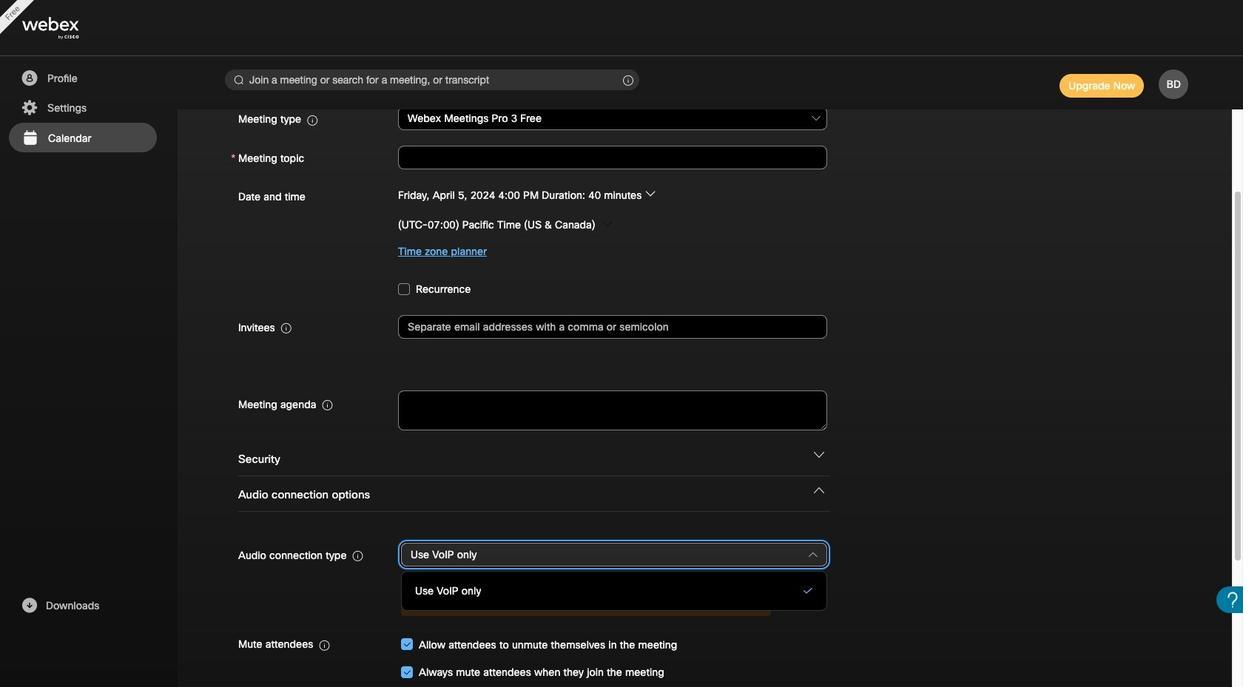 Task type: vqa. For each thing, say whether or not it's contained in the screenshot.
top arrow Image
yes



Task type: locate. For each thing, give the bounding box(es) containing it.
2 ng down image from the top
[[814, 486, 825, 496]]

ng down image
[[814, 450, 825, 460], [814, 486, 825, 496]]

0 vertical spatial ng down image
[[814, 450, 825, 460]]

1 vertical spatial ng down image
[[814, 486, 825, 496]]

1 vertical spatial group
[[238, 631, 828, 686]]

audio connection options region
[[231, 477, 1179, 688]]

ng down image inside audio connection options region
[[814, 486, 825, 496]]

arrow image
[[645, 188, 655, 199], [602, 219, 613, 229]]

None field
[[398, 105, 828, 132]]

group
[[231, 183, 1179, 265], [238, 631, 828, 686]]

0 horizontal spatial arrow image
[[602, 219, 613, 229]]

1 horizontal spatial arrow image
[[645, 188, 655, 199]]

cisco webex image
[[22, 17, 111, 40]]

1 ng down image from the top
[[814, 450, 825, 460]]

None text field
[[398, 391, 828, 431]]

None text field
[[398, 146, 828, 169]]

0 vertical spatial arrow image
[[645, 188, 655, 199]]

banner
[[0, 0, 1244, 56]]



Task type: describe. For each thing, give the bounding box(es) containing it.
mds content download_filled image
[[20, 597, 38, 615]]

mds people circle_filled image
[[20, 70, 38, 87]]

0 vertical spatial group
[[231, 183, 1179, 265]]

Join a meeting or search for a meeting, or transcript text field
[[225, 70, 640, 90]]

1 vertical spatial arrow image
[[602, 219, 613, 229]]

group inside audio connection options region
[[238, 631, 828, 686]]

mds meetings_filled image
[[21, 130, 39, 147]]

mds settings_filled image
[[20, 99, 38, 117]]

Invitees text field
[[398, 315, 828, 339]]



